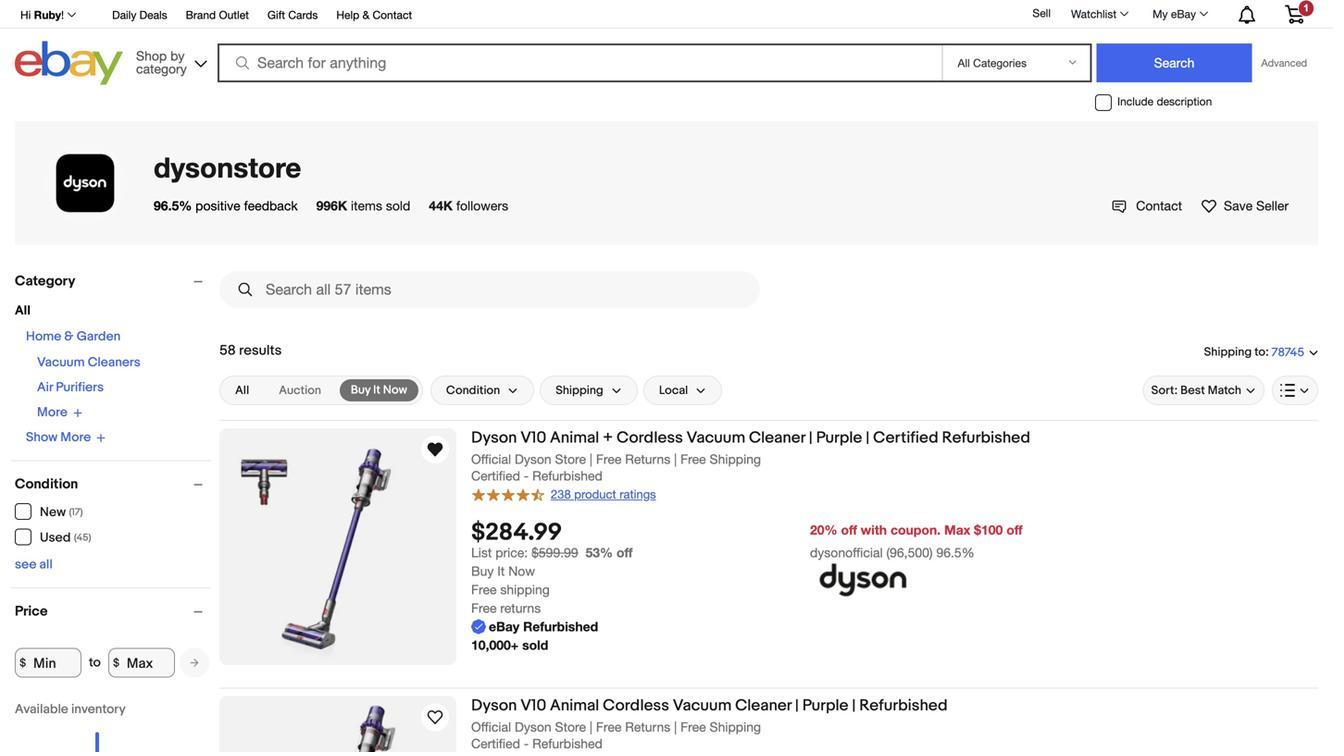 Task type: vqa. For each thing, say whether or not it's contained in the screenshot.
the bottommost 'It'
yes



Task type: describe. For each thing, give the bounding box(es) containing it.
44k followers
[[429, 198, 509, 213]]

price button
[[15, 604, 211, 621]]

53%
[[586, 545, 613, 561]]

you are watching this item, click to unwatch image
[[424, 439, 446, 461]]

dysonstore
[[154, 151, 301, 184]]

- inside dyson v10 animal + cordless vacuum cleaner | purple | certified refurbished official dyson store | free returns | free shipping certified - refurbished
[[524, 469, 529, 484]]

gift cards link
[[268, 6, 318, 26]]

$100
[[974, 523, 1003, 538]]

show more
[[26, 430, 91, 446]]

best
[[1181, 384, 1206, 398]]

watchlist link
[[1061, 3, 1137, 25]]

238 product ratings link
[[471, 486, 656, 503]]

10,000+
[[471, 638, 519, 653]]

garden
[[77, 329, 121, 345]]

used (45)
[[40, 531, 91, 546]]

my
[[1153, 7, 1168, 20]]

2 horizontal spatial off
[[1007, 523, 1023, 538]]

buy inside dysonofficial (96,500) 96.5% buy it now
[[471, 564, 494, 579]]

Minimum Value in $ text field
[[15, 649, 82, 678]]

0 vertical spatial more
[[37, 405, 68, 421]]

dyson v10 animal + cordless vacuum cleaner | purple | certified refurbished heading
[[471, 429, 1031, 448]]

returns inside dyson v10 animal cordless vacuum cleaner | purple | refurbished official dyson store | free returns | free shipping certified - refurbished
[[625, 720, 671, 735]]

with
[[861, 523, 887, 538]]

ebay inside the free shipping free returns ebay refurbished 10,000+ sold
[[489, 619, 520, 635]]

$ for maximum value in $ text box
[[113, 657, 120, 670]]

new (17)
[[40, 505, 83, 521]]

sort:
[[1152, 384, 1178, 398]]

see
[[15, 558, 37, 573]]

help
[[337, 8, 360, 21]]

watchlist
[[1072, 7, 1117, 20]]

seller
[[1257, 198, 1289, 213]]

graph of available inventory between $0 and $1000+ image
[[15, 702, 172, 753]]

air
[[37, 380, 53, 396]]

price:
[[496, 545, 528, 561]]

followers
[[456, 198, 509, 213]]

1 vertical spatial condition
[[15, 477, 78, 493]]

all link
[[224, 380, 260, 402]]

sell link
[[1025, 7, 1060, 20]]

shipping to : 78745
[[1205, 345, 1305, 360]]

help & contact link
[[337, 6, 412, 26]]

sell
[[1033, 7, 1051, 20]]

238 product ratings
[[551, 487, 656, 502]]

dyson v10 animal + cordless vacuum cleaner | purple | certified refurbished link
[[471, 429, 1319, 452]]

1 link
[[1274, 0, 1316, 27]]

account navigation
[[10, 0, 1319, 29]]

dyson v10 animal cordless vacuum cleaner | purple | refurbished heading
[[471, 697, 948, 716]]

none submit inside the shop by category 'banner'
[[1097, 44, 1253, 82]]

auction
[[279, 384, 321, 398]]

shipping inside dropdown button
[[556, 384, 604, 398]]

help & contact
[[337, 8, 412, 21]]

shipping button
[[540, 376, 638, 406]]

dyson v10 animal + cordless vacuum cleaner | purple | certified refurbished official dyson store | free returns | free shipping certified - refurbished
[[471, 429, 1031, 484]]

1
[[1304, 2, 1310, 14]]

available
[[15, 702, 68, 718]]

hi ruby !
[[20, 8, 64, 21]]

dyson v10 animal + cordless vacuum cleaner | purple | certified refurbished image
[[220, 429, 457, 666]]

auction link
[[268, 380, 332, 402]]

dyson up 238
[[515, 452, 552, 467]]

(17)
[[69, 507, 83, 519]]

hi
[[20, 8, 31, 21]]

returns inside dyson v10 animal + cordless vacuum cleaner | purple | certified refurbished official dyson store | free returns | free shipping certified - refurbished
[[625, 452, 671, 467]]

ratings
[[620, 487, 656, 502]]

dysonstore link
[[154, 151, 301, 184]]

$284.99 main content
[[220, 264, 1319, 753]]

by
[[170, 48, 185, 63]]

vacuum inside dyson v10 animal cordless vacuum cleaner | purple | refurbished official dyson store | free returns | free shipping certified - refurbished
[[673, 697, 732, 716]]

dyson v10 animal cordless vacuum cleaner | purple | refurbished image
[[220, 697, 457, 753]]

include description
[[1118, 95, 1213, 108]]

eBay Refurbished text field
[[471, 618, 599, 637]]

shop by category button
[[128, 41, 211, 81]]

home & garden
[[26, 329, 121, 345]]

returns
[[500, 601, 541, 616]]

238
[[551, 487, 571, 502]]

official inside dyson v10 animal + cordless vacuum cleaner | purple | certified refurbished official dyson store | free returns | free shipping certified - refurbished
[[471, 452, 511, 467]]

purple inside dyson v10 animal + cordless vacuum cleaner | purple | certified refurbished official dyson store | free returns | free shipping certified - refurbished
[[816, 429, 863, 448]]

dyson down 10,000+ at the left bottom
[[515, 720, 552, 735]]

more button
[[37, 405, 82, 421]]

inventory
[[71, 702, 126, 718]]

1 vertical spatial more
[[60, 430, 91, 446]]

gift cards
[[268, 8, 318, 21]]

show
[[26, 430, 58, 446]]

vacuum cleaners air purifiers
[[37, 355, 141, 396]]

dysonofficial
[[810, 545, 883, 561]]

brand outlet
[[186, 8, 249, 21]]

my ebay link
[[1143, 3, 1217, 25]]

advanced
[[1262, 57, 1308, 69]]

(45)
[[74, 533, 91, 545]]

Buy It Now selected text field
[[351, 383, 407, 399]]

:
[[1266, 345, 1269, 360]]

cleaners
[[88, 355, 141, 371]]

78745
[[1272, 346, 1305, 360]]

watch dyson v10 animal cordless vacuum cleaner | purple | refurbished image
[[424, 707, 446, 729]]

20% off with coupon. max $100 off list price: $599.99 53% off
[[471, 523, 1023, 561]]

Search all 57 items field
[[220, 271, 760, 308]]

20%
[[810, 523, 838, 538]]

ebay inside account navigation
[[1171, 7, 1197, 20]]

see all
[[15, 558, 53, 573]]

58
[[220, 343, 236, 359]]

list
[[471, 545, 492, 561]]

save seller button
[[1201, 196, 1289, 216]]

now inside text box
[[383, 383, 407, 398]]

996k
[[316, 198, 347, 213]]

& for help
[[363, 8, 370, 21]]

vacuum inside dyson v10 animal + cordless vacuum cleaner | purple | certified refurbished official dyson store | free returns | free shipping certified - refurbished
[[687, 429, 746, 448]]

all inside $284.99 main content
[[235, 384, 249, 398]]



Task type: locate. For each thing, give the bounding box(es) containing it.
2 returns from the top
[[625, 720, 671, 735]]

$ for minimum value in $ text box
[[20, 657, 26, 670]]

buy right auction "link"
[[351, 383, 371, 398]]

free
[[596, 452, 622, 467], [681, 452, 706, 467], [471, 582, 497, 598], [471, 601, 497, 616], [596, 720, 622, 735], [681, 720, 706, 735]]

1 horizontal spatial it
[[498, 564, 505, 579]]

category
[[136, 61, 187, 76]]

0 vertical spatial official
[[471, 452, 511, 467]]

shipping up match
[[1205, 345, 1252, 360]]

None submit
[[1097, 44, 1253, 82]]

1 horizontal spatial sold
[[522, 638, 549, 653]]

save seller
[[1224, 198, 1289, 213]]

animal down ebay refurbished text field
[[550, 697, 600, 716]]

0 vertical spatial v10
[[521, 429, 547, 448]]

now inside dysonofficial (96,500) 96.5% buy it now
[[509, 564, 535, 579]]

available inventory
[[15, 702, 126, 718]]

1 vertical spatial cordless
[[603, 697, 670, 716]]

cordless
[[617, 429, 683, 448], [603, 697, 670, 716]]

see all button
[[15, 558, 53, 573]]

shop
[[136, 48, 167, 63]]

0 vertical spatial now
[[383, 383, 407, 398]]

0 horizontal spatial off
[[617, 545, 633, 561]]

store inside dyson v10 animal cordless vacuum cleaner | purple | refurbished official dyson store | free returns | free shipping certified - refurbished
[[555, 720, 586, 735]]

cordless inside dyson v10 animal cordless vacuum cleaner | purple | refurbished official dyson store | free returns | free shipping certified - refurbished
[[603, 697, 670, 716]]

0 horizontal spatial &
[[64, 329, 74, 345]]

home
[[26, 329, 61, 345]]

shop by category banner
[[10, 0, 1319, 90]]

& right help
[[363, 8, 370, 21]]

1 vertical spatial returns
[[625, 720, 671, 735]]

to left maximum value in $ text box
[[89, 656, 101, 671]]

shipping
[[500, 582, 550, 598]]

1 vertical spatial sold
[[522, 638, 549, 653]]

certified inside dyson v10 animal cordless vacuum cleaner | purple | refurbished official dyson store | free returns | free shipping certified - refurbished
[[471, 737, 520, 752]]

2 vertical spatial vacuum
[[673, 697, 732, 716]]

dysonofficial (96,500) 96.5% buy it now
[[471, 545, 975, 579]]

to inside shipping to : 78745
[[1255, 345, 1266, 360]]

local button
[[644, 376, 723, 406]]

v10 inside dyson v10 animal cordless vacuum cleaner | purple | refurbished official dyson store | free returns | free shipping certified - refurbished
[[521, 697, 547, 716]]

$ up the available
[[20, 657, 26, 670]]

0 horizontal spatial now
[[383, 383, 407, 398]]

ebay right my
[[1171, 7, 1197, 20]]

condition inside condition dropdown button
[[446, 384, 500, 398]]

& right home
[[64, 329, 74, 345]]

dyson
[[471, 429, 517, 448], [515, 452, 552, 467], [471, 697, 517, 716], [515, 720, 552, 735]]

all
[[15, 303, 31, 319], [235, 384, 249, 398]]

1 horizontal spatial condition button
[[431, 376, 535, 406]]

store
[[555, 452, 586, 467], [555, 720, 586, 735]]

1 horizontal spatial &
[[363, 8, 370, 21]]

contact link
[[1113, 198, 1183, 214]]

vacuum inside vacuum cleaners air purifiers
[[37, 355, 85, 371]]

Maximum Value in $ text field
[[108, 649, 175, 678]]

0 vertical spatial vacuum
[[37, 355, 85, 371]]

1 vertical spatial v10
[[521, 697, 547, 716]]

it inside text box
[[373, 383, 381, 398]]

animal for +
[[550, 429, 600, 448]]

sort: best match button
[[1143, 376, 1265, 406]]

1 horizontal spatial now
[[509, 564, 535, 579]]

new
[[40, 505, 66, 521]]

category
[[15, 273, 75, 290]]

1 vertical spatial vacuum
[[687, 429, 746, 448]]

returns down dyson v10 animal cordless vacuum cleaner | purple | refurbished heading
[[625, 720, 671, 735]]

contact right help
[[373, 8, 412, 21]]

shipping inside dyson v10 animal + cordless vacuum cleaner | purple | certified refurbished official dyson store | free returns | free shipping certified - refurbished
[[710, 452, 761, 467]]

0 vertical spatial returns
[[625, 452, 671, 467]]

animal
[[550, 429, 600, 448], [550, 697, 600, 716]]

contact
[[373, 8, 412, 21], [1137, 198, 1183, 213]]

0 vertical spatial to
[[1255, 345, 1266, 360]]

1 horizontal spatial to
[[1255, 345, 1266, 360]]

it inside dysonofficial (96,500) 96.5% buy it now
[[498, 564, 505, 579]]

ebay up 10,000+ at the left bottom
[[489, 619, 520, 635]]

0 vertical spatial -
[[524, 469, 529, 484]]

-
[[524, 469, 529, 484], [524, 737, 529, 752]]

purple inside dyson v10 animal cordless vacuum cleaner | purple | refurbished official dyson store | free returns | free shipping certified - refurbished
[[803, 697, 849, 716]]

0 vertical spatial condition
[[446, 384, 500, 398]]

save
[[1224, 198, 1253, 213]]

items
[[351, 198, 382, 213]]

condition up new
[[15, 477, 78, 493]]

+
[[603, 429, 613, 448]]

0 vertical spatial all
[[15, 303, 31, 319]]

1 horizontal spatial contact
[[1137, 198, 1183, 213]]

2 vertical spatial certified
[[471, 737, 520, 752]]

my ebay
[[1153, 7, 1197, 20]]

it down price:
[[498, 564, 505, 579]]

dyson v10 animal cordless vacuum cleaner | purple | refurbished official dyson store | free returns | free shipping certified - refurbished
[[471, 697, 948, 752]]

condition button up you are watching this item, click to unwatch icon
[[431, 376, 535, 406]]

0 vertical spatial animal
[[550, 429, 600, 448]]

0 horizontal spatial ebay
[[489, 619, 520, 635]]

off
[[841, 523, 858, 538], [1007, 523, 1023, 538], [617, 545, 633, 561]]

0 horizontal spatial to
[[89, 656, 101, 671]]

1 vertical spatial it
[[498, 564, 505, 579]]

1 horizontal spatial 96.5%
[[937, 545, 975, 561]]

0 horizontal spatial condition
[[15, 477, 78, 493]]

dyson right watch dyson v10 animal cordless vacuum cleaner | purple | refurbished image
[[471, 697, 517, 716]]

$599.99
[[532, 545, 579, 561]]

condition button up (17)
[[15, 477, 211, 493]]

buy it now link
[[340, 380, 419, 402]]

certified
[[873, 429, 939, 448], [471, 469, 520, 484], [471, 737, 520, 752]]

condition
[[446, 384, 500, 398], [15, 477, 78, 493]]

shipping inside shipping to : 78745
[[1205, 345, 1252, 360]]

ruby
[[34, 8, 61, 21]]

condition button
[[431, 376, 535, 406], [15, 477, 211, 493]]

1 vertical spatial certified
[[471, 469, 520, 484]]

buy
[[351, 383, 371, 398], [471, 564, 494, 579]]

dysonstore image
[[44, 143, 126, 224]]

contact inside contact link
[[1137, 198, 1183, 213]]

brand
[[186, 8, 216, 21]]

off up dysonofficial
[[841, 523, 858, 538]]

1 vertical spatial contact
[[1137, 198, 1183, 213]]

0 vertical spatial store
[[555, 452, 586, 467]]

shipping down dyson v10 animal + cordless vacuum cleaner | purple | certified refurbished heading
[[710, 452, 761, 467]]

1 vertical spatial &
[[64, 329, 74, 345]]

returns up ratings
[[625, 452, 671, 467]]

1 vertical spatial ebay
[[489, 619, 520, 635]]

vacuum cleaners link
[[37, 355, 141, 371]]

1 $ from the left
[[20, 657, 26, 670]]

outlet
[[219, 8, 249, 21]]

cleaner inside dyson v10 animal + cordless vacuum cleaner | purple | certified refurbished official dyson store | free returns | free shipping certified - refurbished
[[749, 429, 806, 448]]

1 vertical spatial now
[[509, 564, 535, 579]]

0 vertical spatial sold
[[386, 198, 411, 213]]

$ up inventory
[[113, 657, 120, 670]]

coupon.
[[891, 523, 941, 538]]

product
[[574, 487, 616, 502]]

to
[[1255, 345, 1266, 360], [89, 656, 101, 671]]

1 horizontal spatial buy
[[471, 564, 494, 579]]

44k
[[429, 198, 453, 213]]

1 vertical spatial animal
[[550, 697, 600, 716]]

official inside dyson v10 animal cordless vacuum cleaner | purple | refurbished official dyson store | free returns | free shipping certified - refurbished
[[471, 720, 511, 735]]

1 horizontal spatial off
[[841, 523, 858, 538]]

match
[[1208, 384, 1242, 398]]

more down more button
[[60, 430, 91, 446]]

price
[[15, 604, 48, 621]]

1 horizontal spatial condition
[[446, 384, 500, 398]]

contact left save
[[1137, 198, 1183, 213]]

0 vertical spatial cordless
[[617, 429, 683, 448]]

shop by category
[[136, 48, 187, 76]]

refurbished inside the free shipping free returns ebay refurbished 10,000+ sold
[[523, 619, 599, 635]]

0 vertical spatial certified
[[873, 429, 939, 448]]

v10 for cordless
[[521, 697, 547, 716]]

0 horizontal spatial 96.5%
[[154, 198, 192, 213]]

Search for anything text field
[[220, 45, 939, 81]]

deals
[[140, 8, 167, 21]]

animal for cordless
[[550, 697, 600, 716]]

visit dysonofficial ebay store! image
[[810, 562, 916, 599]]

0 horizontal spatial it
[[373, 383, 381, 398]]

1 vertical spatial purple
[[803, 697, 849, 716]]

off right 53%
[[617, 545, 633, 561]]

$284.99
[[471, 519, 562, 548]]

v10 up 238 product ratings link
[[521, 429, 547, 448]]

off right $100
[[1007, 523, 1023, 538]]

96.5% down max
[[937, 545, 975, 561]]

cleaner inside dyson v10 animal cordless vacuum cleaner | purple | refurbished official dyson store | free returns | free shipping certified - refurbished
[[735, 697, 792, 716]]

condition up you are watching this item, click to unwatch icon
[[446, 384, 500, 398]]

1 vertical spatial -
[[524, 737, 529, 752]]

996k items sold
[[316, 198, 411, 213]]

1 animal from the top
[[550, 429, 600, 448]]

1 vertical spatial all
[[235, 384, 249, 398]]

1 returns from the top
[[625, 452, 671, 467]]

2 $ from the left
[[113, 657, 120, 670]]

positive
[[196, 198, 240, 213]]

0 vertical spatial buy
[[351, 383, 371, 398]]

shipping inside dyson v10 animal cordless vacuum cleaner | purple | refurbished official dyson store | free returns | free shipping certified - refurbished
[[710, 720, 761, 735]]

- inside dyson v10 animal cordless vacuum cleaner | purple | refurbished official dyson store | free returns | free shipping certified - refurbished
[[524, 737, 529, 752]]

store inside dyson v10 animal + cordless vacuum cleaner | purple | certified refurbished official dyson store | free returns | free shipping certified - refurbished
[[555, 452, 586, 467]]

1 vertical spatial official
[[471, 720, 511, 735]]

0 vertical spatial 96.5%
[[154, 198, 192, 213]]

0 vertical spatial &
[[363, 8, 370, 21]]

local
[[659, 384, 688, 398]]

all down 58 results
[[235, 384, 249, 398]]

2 - from the top
[[524, 737, 529, 752]]

0 vertical spatial ebay
[[1171, 7, 1197, 20]]

more
[[37, 405, 68, 421], [60, 430, 91, 446]]

0 horizontal spatial $
[[20, 657, 26, 670]]

0 horizontal spatial all
[[15, 303, 31, 319]]

$
[[20, 657, 26, 670], [113, 657, 120, 670]]

2 v10 from the top
[[521, 697, 547, 716]]

0 horizontal spatial condition button
[[15, 477, 211, 493]]

sold down ebay refurbished text field
[[522, 638, 549, 653]]

all
[[39, 558, 53, 573]]

& for home
[[64, 329, 74, 345]]

max
[[945, 523, 971, 538]]

more up show more
[[37, 405, 68, 421]]

cleaner
[[749, 429, 806, 448], [735, 697, 792, 716]]

feedback
[[244, 198, 298, 213]]

advanced link
[[1253, 44, 1317, 82]]

96.5% positive feedback
[[154, 198, 298, 213]]

dyson right you are watching this item, click to unwatch icon
[[471, 429, 517, 448]]

1 horizontal spatial $
[[113, 657, 120, 670]]

description
[[1157, 95, 1213, 108]]

animal left +
[[550, 429, 600, 448]]

all up home
[[15, 303, 31, 319]]

1 horizontal spatial ebay
[[1171, 7, 1197, 20]]

0 vertical spatial cleaner
[[749, 429, 806, 448]]

2 official from the top
[[471, 720, 511, 735]]

free shipping free returns ebay refurbished 10,000+ sold
[[471, 582, 599, 653]]

1 v10 from the top
[[521, 429, 547, 448]]

it right auction "link"
[[373, 383, 381, 398]]

v10 down ebay refurbished text field
[[521, 697, 547, 716]]

shipping up +
[[556, 384, 604, 398]]

1 store from the top
[[555, 452, 586, 467]]

contact inside help & contact link
[[373, 8, 412, 21]]

0 vertical spatial purple
[[816, 429, 863, 448]]

gift
[[268, 8, 285, 21]]

official right you are watching this item, click to unwatch icon
[[471, 452, 511, 467]]

0 vertical spatial it
[[373, 383, 381, 398]]

& inside account navigation
[[363, 8, 370, 21]]

1 vertical spatial to
[[89, 656, 101, 671]]

air purifiers link
[[37, 380, 104, 396]]

1 vertical spatial cleaner
[[735, 697, 792, 716]]

0 horizontal spatial contact
[[373, 8, 412, 21]]

vacuum
[[37, 355, 85, 371], [687, 429, 746, 448], [673, 697, 732, 716]]

1 vertical spatial buy
[[471, 564, 494, 579]]

buy inside text box
[[351, 383, 371, 398]]

include
[[1118, 95, 1154, 108]]

daily deals link
[[112, 6, 167, 26]]

shipping down dyson v10 animal cordless vacuum cleaner | purple | refurbished heading
[[710, 720, 761, 735]]

to left 78745
[[1255, 345, 1266, 360]]

1 vertical spatial 96.5%
[[937, 545, 975, 561]]

now
[[383, 383, 407, 398], [509, 564, 535, 579]]

sold right items
[[386, 198, 411, 213]]

official right watch dyson v10 animal cordless vacuum cleaner | purple | refurbished image
[[471, 720, 511, 735]]

0 horizontal spatial buy
[[351, 383, 371, 398]]

1 - from the top
[[524, 469, 529, 484]]

1 horizontal spatial all
[[235, 384, 249, 398]]

1 official from the top
[[471, 452, 511, 467]]

1 vertical spatial condition button
[[15, 477, 211, 493]]

cordless inside dyson v10 animal + cordless vacuum cleaner | purple | certified refurbished official dyson store | free returns | free shipping certified - refurbished
[[617, 429, 683, 448]]

listing options selector. list view selected. image
[[1281, 383, 1311, 398]]

buy down list on the left of page
[[471, 564, 494, 579]]

58 results
[[220, 343, 282, 359]]

1 vertical spatial store
[[555, 720, 586, 735]]

0 horizontal spatial sold
[[386, 198, 411, 213]]

animal inside dyson v10 animal + cordless vacuum cleaner | purple | certified refurbished official dyson store | free returns | free shipping certified - refurbished
[[550, 429, 600, 448]]

sort: best match
[[1152, 384, 1242, 398]]

0 vertical spatial condition button
[[431, 376, 535, 406]]

show more button
[[26, 430, 106, 446]]

2 animal from the top
[[550, 697, 600, 716]]

animal inside dyson v10 animal cordless vacuum cleaner | purple | refurbished official dyson store | free returns | free shipping certified - refurbished
[[550, 697, 600, 716]]

home & garden link
[[26, 329, 121, 345]]

v10 inside dyson v10 animal + cordless vacuum cleaner | purple | certified refurbished official dyson store | free returns | free shipping certified - refurbished
[[521, 429, 547, 448]]

2 store from the top
[[555, 720, 586, 735]]

96.5% left the 'positive'
[[154, 198, 192, 213]]

v10 for +
[[521, 429, 547, 448]]

sold inside the free shipping free returns ebay refurbished 10,000+ sold
[[522, 638, 549, 653]]

96.5% inside dysonofficial (96,500) 96.5% buy it now
[[937, 545, 975, 561]]

0 vertical spatial contact
[[373, 8, 412, 21]]



